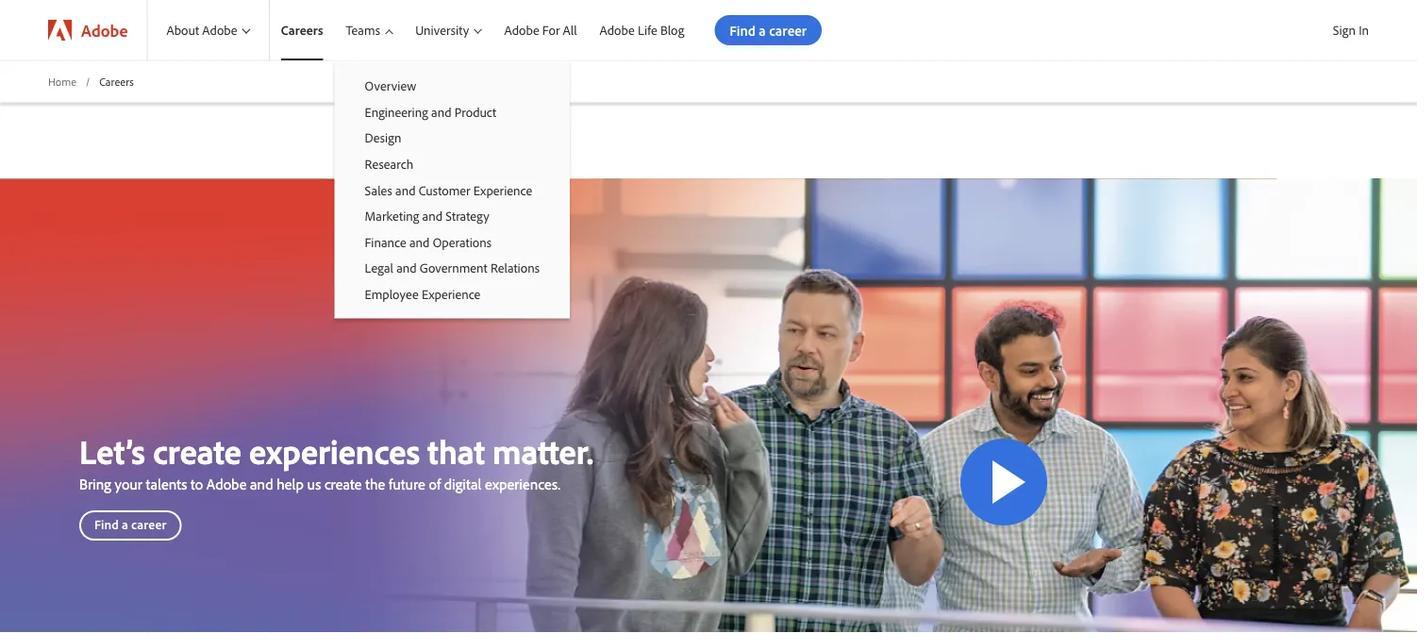 Task type: describe. For each thing, give the bounding box(es) containing it.
teams button
[[335, 0, 404, 60]]

about adobe button
[[148, 0, 269, 60]]

sales and customer experience
[[365, 182, 532, 198]]

all
[[563, 22, 577, 38]]

digital
[[444, 475, 482, 494]]

1 vertical spatial careers
[[99, 74, 134, 88]]

adobe for adobe
[[81, 19, 128, 41]]

a
[[122, 516, 128, 533]]

legal and government relations
[[365, 260, 540, 276]]

your
[[115, 475, 142, 494]]

talents
[[146, 475, 187, 494]]

group containing overview
[[335, 60, 570, 318]]

overview
[[365, 77, 417, 94]]

employee experience
[[365, 286, 481, 302]]

to
[[191, 475, 203, 494]]

product
[[455, 103, 497, 120]]

relations
[[491, 260, 540, 276]]

bring
[[79, 475, 111, 494]]

teams
[[346, 22, 380, 38]]

of
[[429, 475, 441, 494]]

finance and operations
[[365, 234, 492, 250]]

find
[[94, 516, 119, 533]]

legal and government relations link
[[335, 255, 570, 281]]

future
[[389, 475, 425, 494]]

career
[[131, 516, 166, 533]]

and inside let's create experiences that matter. bring your talents to adobe and help us create the future of digital experiences.
[[250, 475, 273, 494]]

adobe life blog link
[[589, 0, 696, 60]]

us
[[307, 475, 321, 494]]

operations
[[433, 234, 492, 250]]

0 vertical spatial careers
[[281, 22, 323, 38]]

home
[[48, 74, 76, 88]]

let's create experiences that matter. bring your talents to adobe and help us create the future of digital experiences.
[[79, 429, 594, 494]]

about adobe
[[167, 22, 237, 38]]

adobe life blog
[[600, 22, 685, 38]]

design link
[[335, 125, 570, 151]]

adobe inside popup button
[[202, 22, 237, 38]]

overview link
[[335, 73, 570, 99]]

adobe for all
[[504, 22, 577, 38]]

that
[[428, 429, 485, 472]]

find a career link
[[79, 511, 182, 541]]

employee experience link
[[335, 281, 570, 307]]

experiences.
[[485, 475, 561, 494]]

marketing
[[365, 208, 419, 224]]

research link
[[335, 151, 570, 177]]

the
[[365, 475, 385, 494]]



Task type: locate. For each thing, give the bounding box(es) containing it.
and inside 'link'
[[396, 182, 416, 198]]

sales
[[365, 182, 392, 198]]

experience inside 'link'
[[474, 182, 532, 198]]

1 horizontal spatial create
[[325, 475, 362, 494]]

university button
[[404, 0, 493, 60]]

sign in
[[1333, 22, 1369, 38]]

adobe right to
[[207, 475, 247, 494]]

and down overview link
[[431, 103, 452, 120]]

strategy
[[446, 208, 489, 224]]

group
[[335, 60, 570, 318]]

adobe right "about"
[[202, 22, 237, 38]]

find a career
[[94, 516, 166, 533]]

0 vertical spatial create
[[153, 429, 241, 472]]

government
[[420, 260, 488, 276]]

marketing and strategy link
[[335, 203, 570, 229]]

and left help
[[250, 475, 273, 494]]

and for engineering
[[431, 103, 452, 120]]

adobe
[[81, 19, 128, 41], [202, 22, 237, 38], [504, 22, 540, 38], [600, 22, 635, 38], [207, 475, 247, 494]]

employee
[[365, 286, 419, 302]]

sign
[[1333, 22, 1356, 38]]

and right legal
[[397, 260, 417, 276]]

university
[[415, 22, 469, 38]]

and for legal
[[397, 260, 417, 276]]

legal
[[365, 260, 393, 276]]

finance
[[365, 234, 407, 250]]

finance and operations link
[[335, 229, 570, 255]]

marketing and strategy
[[365, 208, 489, 224]]

sales and customer experience link
[[335, 177, 570, 203]]

let's
[[79, 429, 145, 472]]

and down marketing and strategy
[[410, 234, 430, 250]]

careers link
[[270, 0, 335, 60]]

and up finance and operations
[[422, 208, 443, 224]]

engineering and product
[[365, 103, 497, 120]]

adobe inside let's create experiences that matter. bring your talents to adobe and help us create the future of digital experiences.
[[207, 475, 247, 494]]

careers right home at top left
[[99, 74, 134, 88]]

for
[[543, 22, 560, 38]]

adobe left life
[[600, 22, 635, 38]]

and for finance
[[410, 234, 430, 250]]

adobe for adobe for all
[[504, 22, 540, 38]]

and for sales
[[396, 182, 416, 198]]

matter.
[[493, 429, 594, 472]]

experience up strategy
[[474, 182, 532, 198]]

in
[[1359, 22, 1369, 38]]

create right us
[[325, 475, 362, 494]]

experiences
[[249, 429, 420, 472]]

0 vertical spatial experience
[[474, 182, 532, 198]]

research
[[365, 156, 414, 172]]

customer
[[419, 182, 470, 198]]

adobe left for
[[504, 22, 540, 38]]

about
[[167, 22, 199, 38]]

sign in button
[[1330, 14, 1373, 46]]

1 horizontal spatial careers
[[281, 22, 323, 38]]

adobe for all link
[[493, 0, 589, 60]]

engineering and product link
[[335, 99, 570, 125]]

and right sales
[[396, 182, 416, 198]]

experience down "legal and government relations" link
[[422, 286, 481, 302]]

and
[[431, 103, 452, 120], [396, 182, 416, 198], [422, 208, 443, 224], [410, 234, 430, 250], [397, 260, 417, 276], [250, 475, 273, 494]]

0 horizontal spatial careers
[[99, 74, 134, 88]]

blog
[[661, 22, 685, 38]]

help
[[277, 475, 304, 494]]

home link
[[48, 74, 76, 89]]

experience
[[474, 182, 532, 198], [422, 286, 481, 302]]

careers left teams
[[281, 22, 323, 38]]

create up to
[[153, 429, 241, 472]]

adobe link
[[29, 0, 147, 60]]

design
[[365, 129, 402, 146]]

and for marketing
[[422, 208, 443, 224]]

engineering
[[365, 103, 428, 120]]

adobe for adobe life blog
[[600, 22, 635, 38]]

0 horizontal spatial create
[[153, 429, 241, 472]]

careers
[[281, 22, 323, 38], [99, 74, 134, 88]]

create
[[153, 429, 241, 472], [325, 475, 362, 494]]

life
[[638, 22, 658, 38]]

1 vertical spatial experience
[[422, 286, 481, 302]]

adobe left "about"
[[81, 19, 128, 41]]

1 vertical spatial create
[[325, 475, 362, 494]]



Task type: vqa. For each thing, say whether or not it's contained in the screenshot.
Cloud
no



